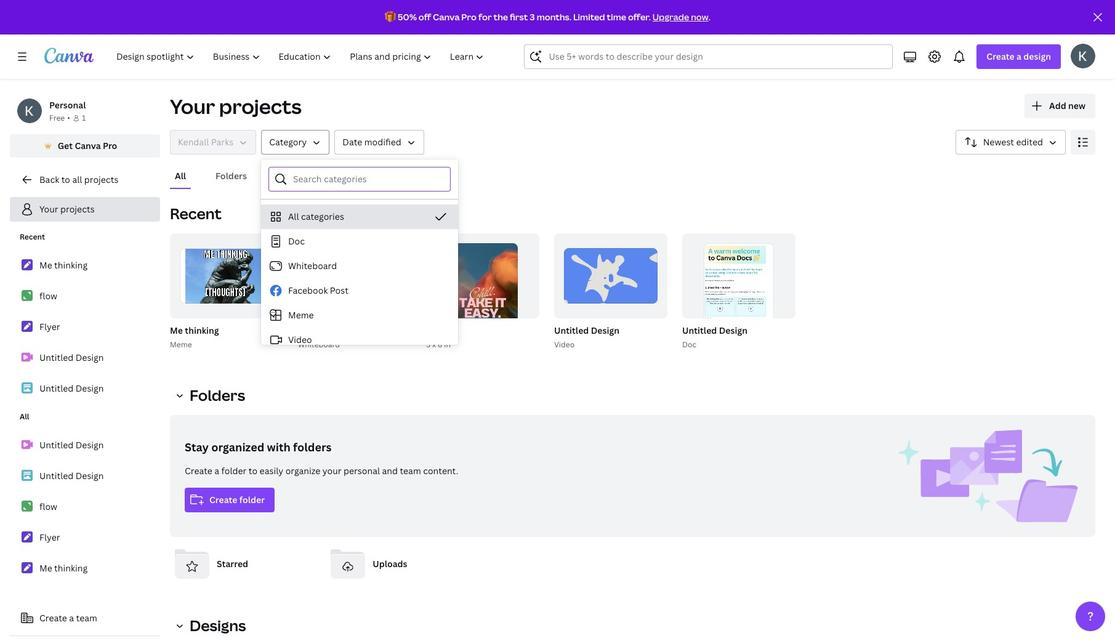 Task type: locate. For each thing, give the bounding box(es) containing it.
projects
[[219, 93, 302, 120], [84, 174, 119, 185], [60, 203, 95, 215]]

design
[[591, 325, 620, 336], [719, 325, 748, 336], [76, 352, 104, 364], [76, 383, 104, 394], [76, 439, 104, 451], [76, 470, 104, 482]]

2 me thinking link from the top
[[10, 556, 160, 582]]

me thinking button
[[170, 323, 219, 339]]

all
[[175, 170, 186, 182], [288, 211, 299, 222], [20, 412, 29, 422]]

1 vertical spatial flyer
[[39, 532, 60, 543]]

all button
[[170, 165, 191, 188]]

2 untitled design button from the left
[[683, 323, 748, 339]]

thinking inside me thinking meme
[[185, 325, 219, 336]]

projects down all
[[60, 203, 95, 215]]

folder down organized
[[222, 465, 247, 477]]

1 vertical spatial meme
[[170, 340, 192, 350]]

0 vertical spatial flyer link
[[10, 314, 160, 340]]

2 horizontal spatial 1
[[642, 304, 645, 313]]

folders
[[293, 440, 332, 455]]

0 vertical spatial your
[[170, 93, 215, 120]]

1 flow link from the top
[[10, 283, 160, 309]]

1 horizontal spatial your
[[170, 93, 215, 120]]

projects up the category
[[219, 93, 302, 120]]

0 vertical spatial me
[[39, 259, 52, 271]]

0 horizontal spatial canva
[[75, 140, 101, 152]]

1 me thinking link from the top
[[10, 253, 160, 279]]

get canva pro button
[[10, 134, 160, 158]]

1 vertical spatial me
[[170, 325, 183, 336]]

thinking
[[54, 259, 88, 271], [185, 325, 219, 336], [54, 563, 88, 574]]

folder down the easily
[[239, 494, 265, 506]]

0 vertical spatial doc
[[288, 235, 305, 247]]

flyer
[[39, 321, 60, 333], [39, 532, 60, 543]]

meme
[[288, 309, 314, 321], [170, 340, 192, 350]]

0 horizontal spatial untitled design button
[[555, 323, 620, 339]]

your down back
[[39, 203, 58, 215]]

create a team button
[[10, 606, 160, 631]]

me inside me thinking meme
[[170, 325, 183, 336]]

a inside dropdown button
[[1017, 51, 1022, 62]]

Date modified button
[[335, 130, 424, 155]]

your projects up the parks
[[170, 93, 302, 120]]

folders up organized
[[190, 385, 245, 405]]

1 of from the left
[[519, 304, 526, 313]]

canva right "get"
[[75, 140, 101, 152]]

meme option
[[261, 303, 458, 328]]

2 vertical spatial a
[[69, 612, 74, 624]]

team
[[400, 465, 421, 477], [76, 612, 97, 624]]

8
[[438, 340, 443, 350]]

a for team
[[69, 612, 74, 624]]

1 me thinking from the top
[[39, 259, 88, 271]]

1 horizontal spatial 2
[[656, 304, 659, 313]]

recent down all button
[[170, 203, 222, 224]]

parks
[[211, 136, 234, 148]]

stay organized with folders
[[185, 440, 332, 455]]

meme up flow button
[[288, 309, 314, 321]]

me thinking
[[39, 259, 88, 271], [39, 563, 88, 574]]

thinking for second me thinking link from the top of the page
[[54, 563, 88, 574]]

all inside all categories button
[[288, 211, 299, 222]]

0 vertical spatial team
[[400, 465, 421, 477]]

1 horizontal spatial 1
[[514, 304, 517, 313]]

list box
[[261, 205, 458, 641]]

2 flyer link from the top
[[10, 525, 160, 551]]

0 vertical spatial flow link
[[10, 283, 160, 309]]

facebook post button
[[261, 279, 458, 303]]

5
[[426, 340, 431, 350]]

a
[[1017, 51, 1022, 62], [215, 465, 219, 477], [69, 612, 74, 624]]

1 vertical spatial flow link
[[10, 494, 160, 520]]

2 for 5 x 8 in
[[527, 304, 531, 313]]

1 horizontal spatial recent
[[170, 203, 222, 224]]

1 vertical spatial your
[[39, 203, 58, 215]]

1 vertical spatial me thinking link
[[10, 556, 160, 582]]

flow link
[[10, 283, 160, 309], [10, 494, 160, 520]]

flow for 2nd flow link
[[39, 501, 57, 513]]

kendall
[[178, 136, 209, 148]]

untitled design button
[[555, 323, 620, 339], [683, 323, 748, 339]]

2 2 from the left
[[656, 304, 659, 313]]

starred
[[217, 558, 248, 570]]

doc button
[[261, 229, 458, 254]]

pro up back to all projects link
[[103, 140, 117, 152]]

of for video
[[647, 304, 654, 313]]

1 horizontal spatial doc
[[683, 340, 697, 350]]

design inside untitled design doc
[[719, 325, 748, 336]]

limited
[[574, 11, 606, 23]]

0 vertical spatial flow
[[39, 290, 57, 302]]

5 x 8 in
[[426, 340, 451, 350]]

create for create folder
[[209, 494, 237, 506]]

1 vertical spatial to
[[249, 465, 258, 477]]

top level navigation element
[[108, 44, 495, 69]]

0 vertical spatial pro
[[462, 11, 477, 23]]

2 1 of 2 from the left
[[642, 304, 659, 313]]

images button
[[334, 165, 374, 188]]

2 vertical spatial me
[[39, 563, 52, 574]]

2 horizontal spatial all
[[288, 211, 299, 222]]

untitled inside untitled design doc
[[683, 325, 717, 336]]

0 vertical spatial flyer
[[39, 321, 60, 333]]

your projects link
[[10, 197, 160, 222]]

2 vertical spatial flow
[[39, 501, 57, 513]]

uploads
[[373, 558, 408, 570]]

date modified
[[343, 136, 402, 148]]

2 of from the left
[[647, 304, 654, 313]]

all categories button
[[261, 205, 458, 229]]

2 horizontal spatial a
[[1017, 51, 1022, 62]]

0 vertical spatial canva
[[433, 11, 460, 23]]

doc
[[288, 235, 305, 247], [683, 340, 697, 350]]

2 flow link from the top
[[10, 494, 160, 520]]

video
[[288, 334, 312, 346], [555, 340, 575, 350]]

2 vertical spatial all
[[20, 412, 29, 422]]

1 list from the top
[[10, 253, 160, 402]]

0 vertical spatial a
[[1017, 51, 1022, 62]]

0 horizontal spatial all
[[20, 412, 29, 422]]

1 horizontal spatial a
[[215, 465, 219, 477]]

personal
[[49, 99, 86, 111]]

pro inside button
[[103, 140, 117, 152]]

meme down me thinking button
[[170, 340, 192, 350]]

1 horizontal spatial untitled design button
[[683, 323, 748, 339]]

0 horizontal spatial your
[[39, 203, 58, 215]]

1 vertical spatial doc
[[683, 340, 697, 350]]

me thinking link
[[10, 253, 160, 279], [10, 556, 160, 582]]

0 horizontal spatial 2
[[527, 304, 531, 313]]

video inside video button
[[288, 334, 312, 346]]

recent down your projects link in the left top of the page
[[20, 232, 45, 242]]

projects right all
[[84, 174, 119, 185]]

0 vertical spatial to
[[61, 174, 70, 185]]

1
[[82, 113, 86, 123], [514, 304, 517, 313], [642, 304, 645, 313]]

1 horizontal spatial designs
[[277, 170, 310, 182]]

3 untitled design link from the top
[[10, 433, 160, 458]]

1 vertical spatial all
[[288, 211, 299, 222]]

1 horizontal spatial canva
[[433, 11, 460, 23]]

your up kendall
[[170, 93, 215, 120]]

folder
[[222, 465, 247, 477], [239, 494, 265, 506]]

folders down the parks
[[216, 170, 247, 182]]

upgrade now button
[[653, 11, 709, 23]]

1 2 from the left
[[527, 304, 531, 313]]

create
[[987, 51, 1015, 62], [185, 465, 213, 477], [209, 494, 237, 506], [39, 612, 67, 624]]

Search search field
[[549, 45, 869, 68]]

0 horizontal spatial doc
[[288, 235, 305, 247]]

kendall parks
[[178, 136, 234, 148]]

Sort by button
[[956, 130, 1067, 155]]

0 horizontal spatial of
[[519, 304, 526, 313]]

all categories option
[[261, 205, 458, 229]]

0 horizontal spatial meme
[[170, 340, 192, 350]]

🎁
[[385, 11, 396, 23]]

back to all projects link
[[10, 168, 160, 192]]

1 vertical spatial flyer link
[[10, 525, 160, 551]]

untitled design
[[39, 352, 104, 364], [39, 383, 104, 394], [39, 439, 104, 451], [39, 470, 104, 482]]

facebook
[[288, 285, 328, 296]]

1 horizontal spatial of
[[647, 304, 654, 313]]

0 horizontal spatial recent
[[20, 232, 45, 242]]

folder inside create folder button
[[239, 494, 265, 506]]

Category button
[[261, 130, 330, 155]]

0 vertical spatial all
[[175, 170, 186, 182]]

of
[[519, 304, 526, 313], [647, 304, 654, 313]]

to left all
[[61, 174, 70, 185]]

flow
[[39, 290, 57, 302], [298, 325, 316, 336], [39, 501, 57, 513]]

1 of 2 for video
[[642, 304, 659, 313]]

1 horizontal spatial video
[[555, 340, 575, 350]]

0 vertical spatial meme
[[288, 309, 314, 321]]

doc inside untitled design doc
[[683, 340, 697, 350]]

0 horizontal spatial a
[[69, 612, 74, 624]]

to
[[61, 174, 70, 185], [249, 465, 258, 477]]

folders inside dropdown button
[[190, 385, 245, 405]]

pro left for
[[462, 11, 477, 23]]

whiteboard down flow button
[[298, 340, 340, 350]]

0 horizontal spatial 1 of 2
[[514, 304, 531, 313]]

0 horizontal spatial your projects
[[39, 203, 95, 215]]

create for create a folder to easily organize your personal and team content.
[[185, 465, 213, 477]]

video option
[[261, 328, 458, 352]]

0 vertical spatial folders
[[216, 170, 247, 182]]

1 1 of 2 from the left
[[514, 304, 531, 313]]

all for all button
[[175, 170, 186, 182]]

1 vertical spatial folder
[[239, 494, 265, 506]]

a inside button
[[69, 612, 74, 624]]

2 me thinking from the top
[[39, 563, 88, 574]]

flyer link
[[10, 314, 160, 340], [10, 525, 160, 551]]

0 vertical spatial list
[[10, 253, 160, 402]]

all inside all button
[[175, 170, 186, 182]]

0 vertical spatial whiteboard
[[288, 260, 337, 272]]

1 horizontal spatial all
[[175, 170, 186, 182]]

create a design button
[[977, 44, 1062, 69]]

me thinking down your projects link in the left top of the page
[[39, 259, 88, 271]]

untitled for fourth untitled design 'link' from the bottom
[[39, 352, 74, 364]]

create folder button
[[185, 488, 275, 513]]

your projects down all
[[39, 203, 95, 215]]

whiteboard up facebook
[[288, 260, 337, 272]]

whiteboard option
[[261, 254, 458, 279]]

1 vertical spatial pro
[[103, 140, 117, 152]]

me
[[39, 259, 52, 271], [170, 325, 183, 336], [39, 563, 52, 574]]

2 untitled design link from the top
[[10, 376, 160, 402]]

1 vertical spatial list
[[10, 433, 160, 582]]

1 vertical spatial team
[[76, 612, 97, 624]]

1 vertical spatial recent
[[20, 232, 45, 242]]

untitled for 1st untitled design 'link' from the bottom
[[39, 470, 74, 482]]

to left the easily
[[249, 465, 258, 477]]

0 horizontal spatial team
[[76, 612, 97, 624]]

untitled for second untitled design 'link'
[[39, 383, 74, 394]]

untitled design doc
[[683, 325, 748, 350]]

me thinking up create a team
[[39, 563, 88, 574]]

pro
[[462, 11, 477, 23], [103, 140, 117, 152]]

time
[[607, 11, 627, 23]]

designs button
[[170, 614, 254, 638]]

None search field
[[525, 44, 894, 69]]

1 vertical spatial me thinking
[[39, 563, 88, 574]]

me thinking link down your projects link in the left top of the page
[[10, 253, 160, 279]]

1 untitled design from the top
[[39, 352, 104, 364]]

1 vertical spatial projects
[[84, 174, 119, 185]]

me thinking link up create a team button
[[10, 556, 160, 582]]

Owner button
[[170, 130, 256, 155]]

your
[[323, 465, 342, 477]]

2 vertical spatial thinking
[[54, 563, 88, 574]]

1 untitled design link from the top
[[10, 345, 160, 371]]

1 vertical spatial designs
[[190, 616, 246, 636]]

0 horizontal spatial pro
[[103, 140, 117, 152]]

team inside button
[[76, 612, 97, 624]]

1 vertical spatial folders
[[190, 385, 245, 405]]

0 vertical spatial your projects
[[170, 93, 302, 120]]

0 horizontal spatial video
[[288, 334, 312, 346]]

off
[[419, 11, 431, 23]]

0 vertical spatial designs
[[277, 170, 310, 182]]

1 of 2
[[514, 304, 531, 313], [642, 304, 659, 313]]

0 vertical spatial me thinking
[[39, 259, 88, 271]]

create inside dropdown button
[[987, 51, 1015, 62]]

add
[[1050, 100, 1067, 112]]

list
[[10, 253, 160, 402], [10, 433, 160, 582]]

untitled inside untitled design video
[[555, 325, 589, 336]]

0 vertical spatial me thinking link
[[10, 253, 160, 279]]

starred link
[[170, 542, 316, 587]]

1 vertical spatial flow
[[298, 325, 316, 336]]

designs inside designs button
[[277, 170, 310, 182]]

canva right the off
[[433, 11, 460, 23]]

1 horizontal spatial pro
[[462, 11, 477, 23]]

of for 5 x 8 in
[[519, 304, 526, 313]]

1 vertical spatial a
[[215, 465, 219, 477]]

upgrade
[[653, 11, 690, 23]]

uploads link
[[326, 542, 472, 587]]

canva inside button
[[75, 140, 101, 152]]

1 horizontal spatial 1 of 2
[[642, 304, 659, 313]]

1 horizontal spatial your projects
[[170, 93, 302, 120]]

recent
[[170, 203, 222, 224], [20, 232, 45, 242]]

flow for first flow link from the top of the page
[[39, 290, 57, 302]]

months.
[[537, 11, 572, 23]]

untitled design button for untitled design video
[[555, 323, 620, 339]]

0 vertical spatial thinking
[[54, 259, 88, 271]]

untitled design button for untitled design doc
[[683, 323, 748, 339]]

0 horizontal spatial designs
[[190, 616, 246, 636]]

1 horizontal spatial meme
[[288, 309, 314, 321]]

1 vertical spatial thinking
[[185, 325, 219, 336]]

me thinking for 1st me thinking link from the top
[[39, 259, 88, 271]]

untitled for 2nd untitled design 'link' from the bottom
[[39, 439, 74, 451]]

1 vertical spatial canva
[[75, 140, 101, 152]]

2 list from the top
[[10, 433, 160, 582]]

1 untitled design button from the left
[[555, 323, 620, 339]]



Task type: describe. For each thing, give the bounding box(es) containing it.
new
[[1069, 100, 1086, 112]]

doc option
[[261, 229, 458, 254]]

doc inside button
[[288, 235, 305, 247]]

folders button
[[211, 165, 252, 188]]

the
[[494, 11, 508, 23]]

50%
[[398, 11, 417, 23]]

content.
[[423, 465, 459, 477]]

untitled design video
[[555, 325, 620, 350]]

post
[[330, 285, 349, 296]]

video button
[[261, 328, 458, 352]]

all categories
[[288, 211, 344, 222]]

folders inside button
[[216, 170, 247, 182]]

newest
[[984, 136, 1015, 148]]

create folder
[[209, 494, 265, 506]]

2 untitled design from the top
[[39, 383, 104, 394]]

easily
[[260, 465, 284, 477]]

organized
[[212, 440, 265, 455]]

x
[[433, 340, 436, 350]]

design for 1st untitled design 'link' from the bottom
[[76, 470, 104, 482]]

your inside your projects link
[[39, 203, 58, 215]]

add new button
[[1025, 94, 1096, 118]]

edited
[[1017, 136, 1044, 148]]

3
[[530, 11, 535, 23]]

create for create a team
[[39, 612, 67, 624]]

now
[[691, 11, 709, 23]]

design for 2nd untitled design 'link' from the bottom
[[76, 439, 104, 451]]

.
[[709, 11, 711, 23]]

1 horizontal spatial to
[[249, 465, 258, 477]]

me thinking meme
[[170, 325, 219, 350]]

flow whiteboard
[[298, 325, 340, 350]]

0 vertical spatial projects
[[219, 93, 302, 120]]

whiteboard button
[[261, 254, 458, 279]]

and
[[382, 465, 398, 477]]

add new
[[1050, 100, 1086, 112]]

whiteboard inside button
[[288, 260, 337, 272]]

flow button
[[298, 323, 316, 339]]

all for all categories
[[288, 211, 299, 222]]

first
[[510, 11, 528, 23]]

free
[[49, 113, 65, 123]]

get
[[58, 140, 73, 152]]

2 vertical spatial projects
[[60, 203, 95, 215]]

4 untitled design from the top
[[39, 470, 104, 482]]

folders button
[[170, 383, 253, 408]]

back to all projects
[[39, 174, 119, 185]]

•
[[67, 113, 70, 123]]

2 for video
[[656, 304, 659, 313]]

all
[[72, 174, 82, 185]]

design for fourth untitled design 'link' from the bottom
[[76, 352, 104, 364]]

me for second me thinking link from the top of the page
[[39, 563, 52, 574]]

1 flyer link from the top
[[10, 314, 160, 340]]

meme inside button
[[288, 309, 314, 321]]

meme button
[[261, 303, 458, 328]]

category
[[269, 136, 307, 148]]

with
[[267, 440, 291, 455]]

🎁 50% off canva pro for the first 3 months. limited time offer. upgrade now .
[[385, 11, 711, 23]]

for
[[479, 11, 492, 23]]

0 vertical spatial folder
[[222, 465, 247, 477]]

meme inside me thinking meme
[[170, 340, 192, 350]]

1 vertical spatial your projects
[[39, 203, 95, 215]]

date
[[343, 136, 363, 148]]

1 vertical spatial whiteboard
[[298, 340, 340, 350]]

1 for video
[[642, 304, 645, 313]]

a for folder
[[215, 465, 219, 477]]

facebook post
[[288, 285, 349, 296]]

designs region
[[170, 636, 1096, 641]]

newest edited
[[984, 136, 1044, 148]]

me for 1st me thinking link from the top
[[39, 259, 52, 271]]

designs inside designs dropdown button
[[190, 616, 246, 636]]

free •
[[49, 113, 70, 123]]

in
[[444, 340, 451, 350]]

0 vertical spatial recent
[[170, 203, 222, 224]]

design
[[1024, 51, 1052, 62]]

1 horizontal spatial team
[[400, 465, 421, 477]]

0 horizontal spatial 1
[[82, 113, 86, 123]]

design inside untitled design video
[[591, 325, 620, 336]]

0 horizontal spatial to
[[61, 174, 70, 185]]

facebook post option
[[261, 279, 458, 303]]

create a team
[[39, 612, 97, 624]]

back
[[39, 174, 59, 185]]

designs button
[[272, 165, 314, 188]]

create a folder to easily organize your personal and team content.
[[185, 465, 459, 477]]

create for create a design
[[987, 51, 1015, 62]]

categories
[[301, 211, 344, 222]]

get canva pro
[[58, 140, 117, 152]]

design for second untitled design 'link'
[[76, 383, 104, 394]]

1 of 2 for 5 x 8 in
[[514, 304, 531, 313]]

3 untitled design from the top
[[39, 439, 104, 451]]

create a design
[[987, 51, 1052, 62]]

list containing me thinking
[[10, 253, 160, 402]]

stay
[[185, 440, 209, 455]]

list containing untitled design
[[10, 433, 160, 582]]

Search categories search field
[[293, 168, 443, 191]]

video inside untitled design video
[[555, 340, 575, 350]]

list box containing all categories
[[261, 205, 458, 641]]

modified
[[365, 136, 402, 148]]

a for design
[[1017, 51, 1022, 62]]

personal
[[344, 465, 380, 477]]

4 untitled design link from the top
[[10, 463, 160, 489]]

1 for 5 x 8 in
[[514, 304, 517, 313]]

kendall parks image
[[1072, 44, 1096, 68]]

offer.
[[628, 11, 651, 23]]

1 flyer from the top
[[39, 321, 60, 333]]

images
[[339, 170, 369, 182]]

organize
[[286, 465, 321, 477]]

me thinking for second me thinking link from the top of the page
[[39, 563, 88, 574]]

2 flyer from the top
[[39, 532, 60, 543]]

flow inside flow whiteboard
[[298, 325, 316, 336]]

thinking for 1st me thinking link from the top
[[54, 259, 88, 271]]



Task type: vqa. For each thing, say whether or not it's contained in the screenshot.
"of" related to Video
yes



